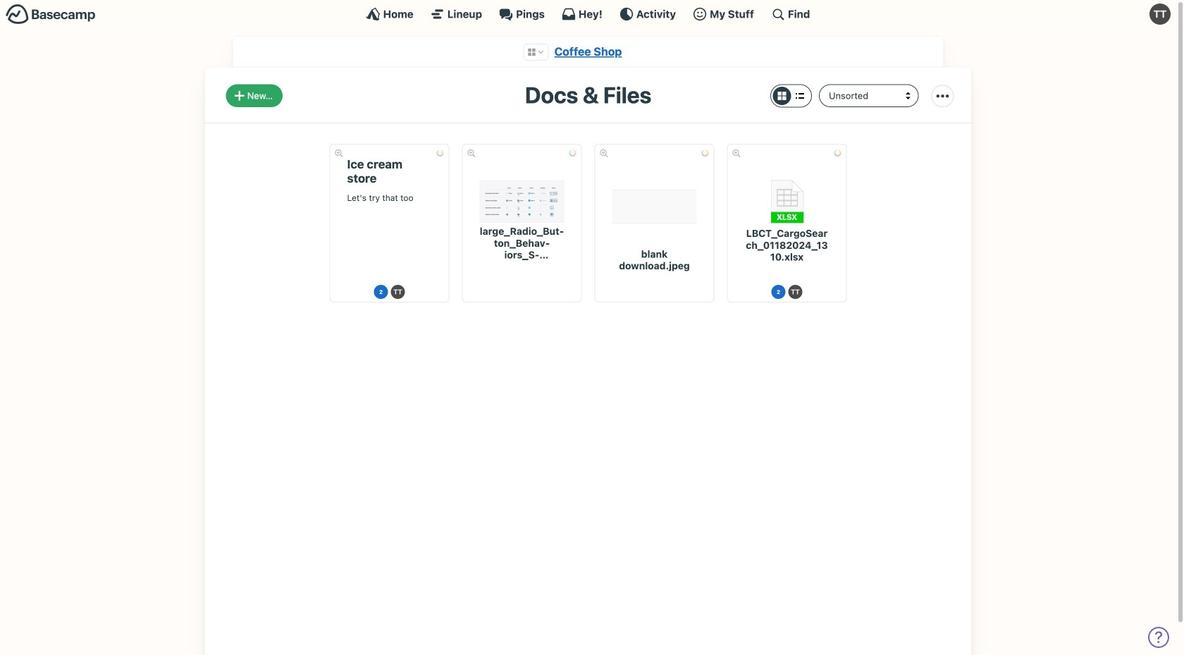 Task type: locate. For each thing, give the bounding box(es) containing it.
0 horizontal spatial terry turtle image
[[391, 285, 405, 299]]

terry turtle image
[[1150, 4, 1171, 25], [391, 285, 405, 299]]

keyboard shortcut: ⌘ + / image
[[771, 7, 786, 21]]

1 horizontal spatial terry turtle image
[[1150, 4, 1171, 25]]

0 vertical spatial terry turtle image
[[1150, 4, 1171, 25]]

1 vertical spatial terry turtle image
[[391, 285, 405, 299]]

main element
[[0, 0, 1177, 28]]

terry turtle image
[[789, 285, 803, 299]]



Task type: describe. For each thing, give the bounding box(es) containing it.
switch accounts image
[[6, 4, 96, 25]]



Task type: vqa. For each thing, say whether or not it's contained in the screenshot.
'Switch accounts' image
yes



